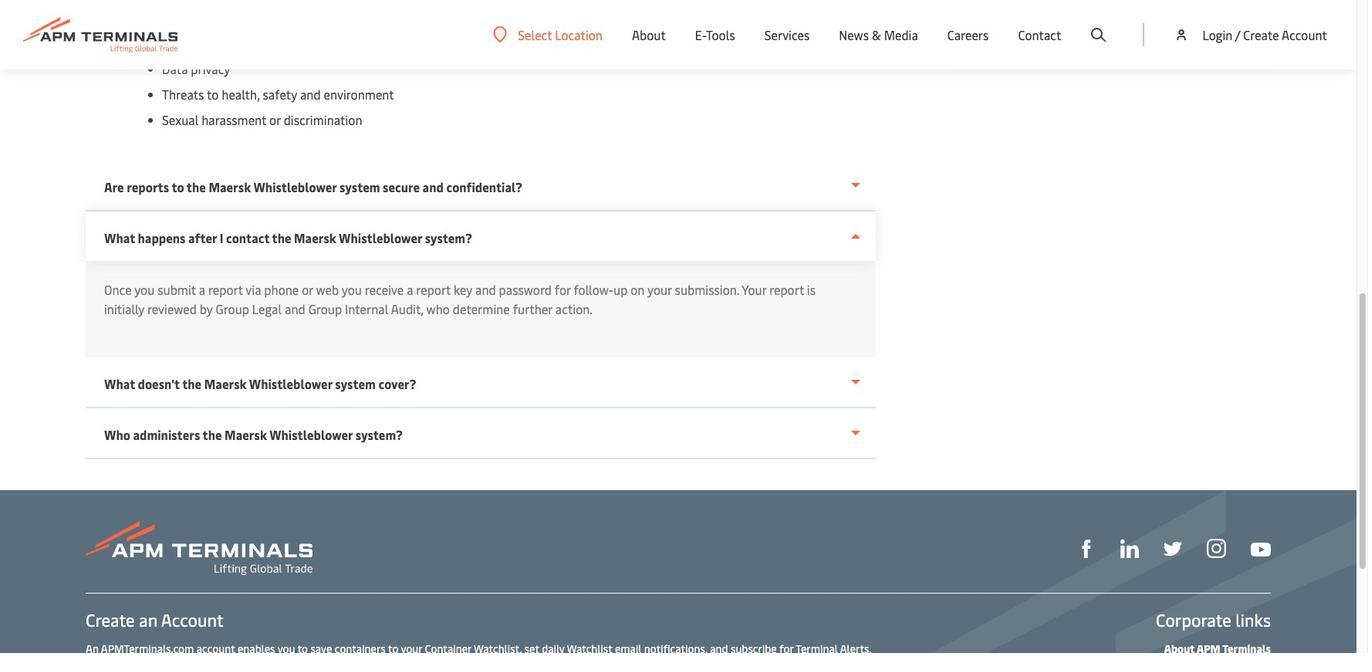 Task type: describe. For each thing, give the bounding box(es) containing it.
data
[[162, 60, 188, 77]]

sexual
[[162, 111, 199, 128]]

and up discrimination
[[300, 86, 321, 103]]

3 report from the left
[[770, 281, 804, 298]]

&
[[872, 26, 881, 43]]

are reports to the maersk whistleblower system secure and confidential? button
[[86, 161, 876, 212]]

competition
[[162, 9, 230, 26]]

2 group from the left
[[309, 300, 342, 317]]

it
[[162, 35, 172, 52]]

internal
[[345, 300, 389, 317]]

whistleblower up 'who administers the maersk whistleblower system?'
[[249, 375, 333, 392]]

maersk down what doesn't the maersk whistleblower system cover?
[[225, 426, 267, 443]]

submit
[[158, 281, 196, 298]]

location
[[555, 26, 603, 43]]

contact
[[1019, 26, 1062, 43]]

twitter image
[[1164, 540, 1183, 558]]

2 you from the left
[[342, 281, 362, 298]]

1 vertical spatial account
[[161, 608, 224, 632]]

0 vertical spatial system
[[340, 178, 380, 195]]

phone
[[264, 281, 299, 298]]

up
[[614, 281, 628, 298]]

what for what happens after i contact the maersk whistleblower system?
[[104, 229, 135, 246]]

who administers the maersk whistleblower system? button
[[86, 408, 876, 459]]

are reports to the maersk whistleblower system secure and confidential?
[[104, 178, 523, 195]]

media
[[884, 26, 919, 43]]

are
[[104, 178, 124, 195]]

password
[[499, 281, 552, 298]]

apmt footer logo image
[[86, 521, 313, 575]]

an
[[139, 608, 158, 632]]

shape link
[[1078, 538, 1096, 558]]

legal
[[252, 300, 282, 317]]

careers
[[948, 26, 989, 43]]

reviewed
[[147, 300, 197, 317]]

corporate links
[[1157, 608, 1272, 632]]

on
[[631, 281, 645, 298]]

account inside login / create account link
[[1282, 26, 1328, 43]]

create an account
[[86, 608, 224, 632]]

for
[[555, 281, 571, 298]]

by
[[200, 300, 213, 317]]

about
[[632, 26, 666, 43]]

law
[[233, 9, 253, 26]]

select location
[[518, 26, 603, 43]]

whistleblower up what happens after i contact the maersk whistleblower system?
[[254, 178, 337, 195]]

and down phone
[[285, 300, 306, 317]]

services
[[765, 26, 810, 43]]

administers
[[133, 426, 200, 443]]

1 report from the left
[[208, 281, 243, 298]]

via
[[246, 281, 261, 298]]

or inside once you submit a report via phone or web you receive a report key and password for follow-up on your submission. your report is initially reviewed by group legal and group internal audit, who determine further action.
[[302, 281, 313, 298]]

linkedin__x28_alt_x29__3_ link
[[1121, 538, 1140, 558]]

1 vertical spatial system
[[335, 375, 376, 392]]

after
[[188, 229, 217, 246]]

who administers the maersk whistleblower system?
[[104, 426, 403, 443]]

instagram image
[[1207, 539, 1227, 559]]

news
[[839, 26, 869, 43]]

who
[[104, 426, 130, 443]]

0 vertical spatial create
[[1244, 26, 1280, 43]]

what for what doesn't the maersk whistleblower system cover?
[[104, 375, 135, 392]]

harassment
[[202, 111, 267, 128]]

to inside dropdown button
[[172, 178, 184, 195]]

the right reports
[[187, 178, 206, 195]]

security
[[175, 35, 219, 52]]

data privacy
[[162, 60, 230, 77]]

i
[[220, 229, 223, 246]]

follow-
[[574, 281, 614, 298]]

e-
[[695, 26, 706, 43]]

cover?
[[379, 375, 416, 392]]

0 horizontal spatial or
[[270, 111, 281, 128]]

further
[[513, 300, 553, 317]]

the right administers
[[203, 426, 222, 443]]

you tube link
[[1251, 539, 1272, 558]]

links
[[1236, 608, 1272, 632]]

news & media
[[839, 26, 919, 43]]

select
[[518, 26, 552, 43]]

careers button
[[948, 0, 989, 69]]

e-tools
[[695, 26, 735, 43]]

0 horizontal spatial create
[[86, 608, 135, 632]]

is
[[807, 281, 816, 298]]

1 a from the left
[[199, 281, 205, 298]]

reports
[[127, 178, 169, 195]]

doesn't
[[138, 375, 180, 392]]



Task type: locate. For each thing, give the bounding box(es) containing it.
linkedin image
[[1121, 540, 1140, 558]]

contact button
[[1019, 0, 1062, 69]]

1 horizontal spatial create
[[1244, 26, 1280, 43]]

0 horizontal spatial you
[[134, 281, 155, 298]]

to right reports
[[172, 178, 184, 195]]

you
[[134, 281, 155, 298], [342, 281, 362, 298]]

youtube image
[[1251, 543, 1272, 557]]

2 horizontal spatial report
[[770, 281, 804, 298]]

secure
[[383, 178, 420, 195]]

0 horizontal spatial account
[[161, 608, 224, 632]]

login / create account
[[1203, 26, 1328, 43]]

the right contact
[[272, 229, 291, 246]]

0 horizontal spatial system?
[[356, 426, 403, 443]]

competition law
[[162, 9, 253, 26]]

what doesn't the maersk whistleblower system cover? button
[[86, 357, 876, 408]]

group down 'web'
[[309, 300, 342, 317]]

1 vertical spatial what
[[104, 375, 135, 392]]

1 you from the left
[[134, 281, 155, 298]]

safety
[[263, 86, 297, 103]]

1 vertical spatial create
[[86, 608, 135, 632]]

create right /
[[1244, 26, 1280, 43]]

audit,
[[391, 300, 424, 317]]

what happens after i contact the maersk whistleblower system?
[[104, 229, 472, 246]]

report up who at left
[[416, 281, 451, 298]]

fill 44 link
[[1164, 538, 1183, 558]]

1 horizontal spatial a
[[407, 281, 413, 298]]

and up determine
[[476, 281, 496, 298]]

0 vertical spatial system?
[[425, 229, 472, 246]]

what left doesn't
[[104, 375, 135, 392]]

a up by
[[199, 281, 205, 298]]

1 horizontal spatial account
[[1282, 26, 1328, 43]]

once you submit a report via phone or web you receive a report key and password for follow-up on your submission. your report is initially reviewed by group legal and group internal audit, who determine further action.
[[104, 281, 816, 317]]

determine
[[453, 300, 510, 317]]

and
[[300, 86, 321, 103], [423, 178, 444, 195], [476, 281, 496, 298], [285, 300, 306, 317]]

2 report from the left
[[416, 281, 451, 298]]

1 group from the left
[[216, 300, 249, 317]]

system
[[340, 178, 380, 195], [335, 375, 376, 392]]

account right /
[[1282, 26, 1328, 43]]

maersk up the i
[[209, 178, 251, 195]]

0 horizontal spatial group
[[216, 300, 249, 317]]

1 horizontal spatial to
[[207, 86, 219, 103]]

submission. your
[[675, 281, 767, 298]]

create
[[1244, 26, 1280, 43], [86, 608, 135, 632]]

what doesn't the maersk whistleblower system cover?
[[104, 375, 416, 392]]

action.
[[556, 300, 593, 317]]

1 vertical spatial system?
[[356, 426, 403, 443]]

group right by
[[216, 300, 249, 317]]

privacy
[[191, 60, 230, 77]]

group
[[216, 300, 249, 317], [309, 300, 342, 317]]

0 horizontal spatial a
[[199, 281, 205, 298]]

key
[[454, 281, 473, 298]]

discrimination
[[284, 111, 363, 128]]

threats to health, safety and environment
[[162, 86, 394, 103]]

1 horizontal spatial group
[[309, 300, 342, 317]]

system? up 'key'
[[425, 229, 472, 246]]

2 a from the left
[[407, 281, 413, 298]]

to down privacy
[[207, 86, 219, 103]]

system left cover?
[[335, 375, 376, 392]]

to
[[207, 86, 219, 103], [172, 178, 184, 195]]

1 what from the top
[[104, 229, 135, 246]]

1 horizontal spatial or
[[302, 281, 313, 298]]

corporate
[[1157, 608, 1232, 632]]

system? down cover?
[[356, 426, 403, 443]]

health,
[[222, 86, 260, 103]]

2 what from the top
[[104, 375, 135, 392]]

a
[[199, 281, 205, 298], [407, 281, 413, 298]]

whistleblower
[[254, 178, 337, 195], [339, 229, 422, 246], [249, 375, 333, 392], [270, 426, 353, 443]]

you right 'once'
[[134, 281, 155, 298]]

maersk down are reports to the maersk whistleblower system secure and confidential?
[[294, 229, 337, 246]]

instagram link
[[1207, 538, 1227, 559]]

contact
[[226, 229, 270, 246]]

who
[[427, 300, 450, 317]]

login
[[1203, 26, 1233, 43]]

your
[[648, 281, 672, 298]]

sexual harassment or discrimination
[[162, 111, 363, 128]]

login / create account link
[[1175, 0, 1328, 69]]

report left is
[[770, 281, 804, 298]]

report
[[208, 281, 243, 298], [416, 281, 451, 298], [770, 281, 804, 298]]

it security
[[162, 35, 219, 52]]

once
[[104, 281, 132, 298]]

the right doesn't
[[182, 375, 202, 392]]

0 vertical spatial account
[[1282, 26, 1328, 43]]

maersk up 'who administers the maersk whistleblower system?'
[[204, 375, 247, 392]]

news & media button
[[839, 0, 919, 69]]

1 horizontal spatial report
[[416, 281, 451, 298]]

web
[[316, 281, 339, 298]]

or
[[270, 111, 281, 128], [302, 281, 313, 298]]

environment
[[324, 86, 394, 103]]

whistleblower down what doesn't the maersk whistleblower system cover?
[[270, 426, 353, 443]]

e-tools button
[[695, 0, 735, 69]]

whistleblower up receive
[[339, 229, 422, 246]]

initially
[[104, 300, 144, 317]]

happens
[[138, 229, 186, 246]]

0 vertical spatial or
[[270, 111, 281, 128]]

1 horizontal spatial you
[[342, 281, 362, 298]]

system left secure
[[340, 178, 380, 195]]

0 horizontal spatial report
[[208, 281, 243, 298]]

create left an
[[86, 608, 135, 632]]

what
[[104, 229, 135, 246], [104, 375, 135, 392]]

account right an
[[161, 608, 224, 632]]

0 horizontal spatial to
[[172, 178, 184, 195]]

what left happens
[[104, 229, 135, 246]]

about button
[[632, 0, 666, 69]]

report up by
[[208, 281, 243, 298]]

and inside dropdown button
[[423, 178, 444, 195]]

system?
[[425, 229, 472, 246], [356, 426, 403, 443]]

receive
[[365, 281, 404, 298]]

and right secure
[[423, 178, 444, 195]]

maersk
[[209, 178, 251, 195], [294, 229, 337, 246], [204, 375, 247, 392], [225, 426, 267, 443]]

1 horizontal spatial system?
[[425, 229, 472, 246]]

0 vertical spatial what
[[104, 229, 135, 246]]

or down threats to health, safety and environment
[[270, 111, 281, 128]]

confidential?
[[447, 178, 523, 195]]

what happens after i contact the maersk whistleblower system? button
[[86, 212, 876, 261]]

0 vertical spatial to
[[207, 86, 219, 103]]

1 vertical spatial or
[[302, 281, 313, 298]]

select location button
[[494, 26, 603, 43]]

services button
[[765, 0, 810, 69]]

or left 'web'
[[302, 281, 313, 298]]

facebook image
[[1078, 540, 1096, 558]]

threats
[[162, 86, 204, 103]]

/
[[1236, 26, 1241, 43]]

1 vertical spatial to
[[172, 178, 184, 195]]

tools
[[706, 26, 735, 43]]

you right 'web'
[[342, 281, 362, 298]]

a up audit,
[[407, 281, 413, 298]]



Task type: vqa. For each thing, say whether or not it's contained in the screenshot.
for
yes



